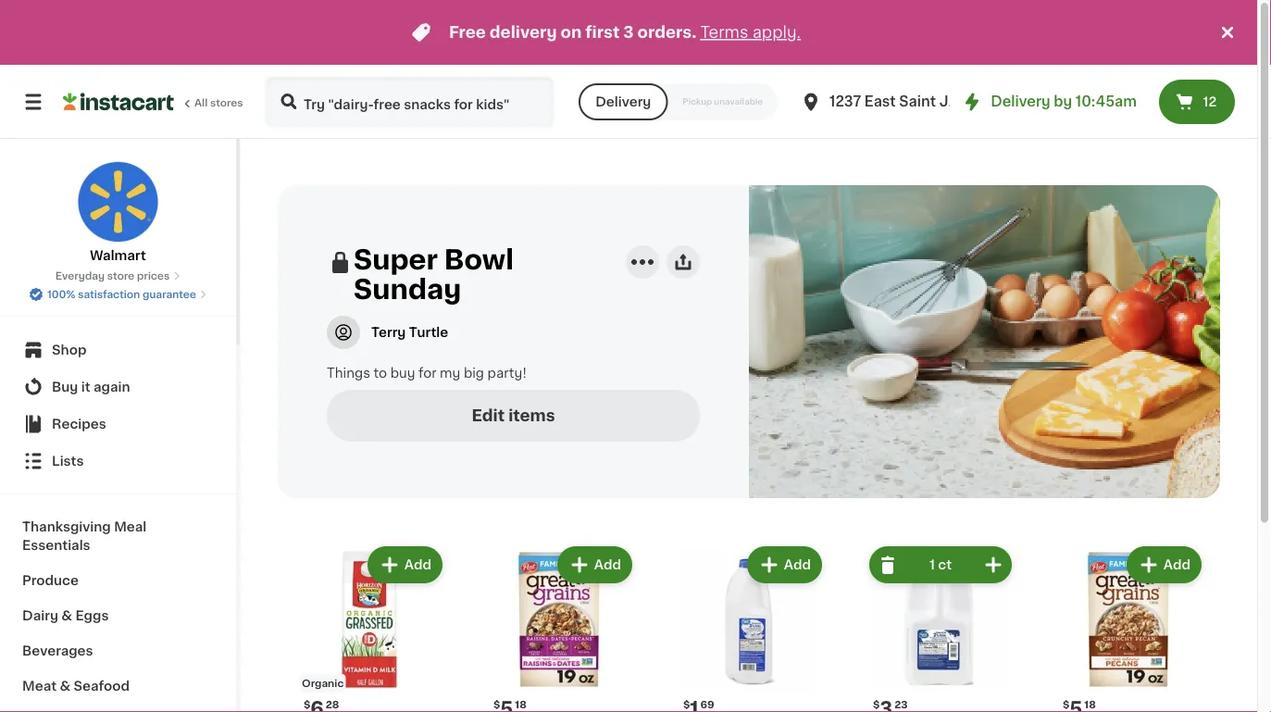 Task type: describe. For each thing, give the bounding box(es) containing it.
free delivery on first 3 orders. terms apply.
[[449, 25, 801, 40]]

on
[[561, 25, 582, 40]]

$ for product group containing 1 ct
[[873, 700, 880, 710]]

thanksgiving meal essentials
[[22, 520, 147, 552]]

terry
[[371, 326, 406, 339]]

dairy
[[22, 609, 58, 622]]

delivery by 10:45am link
[[961, 91, 1137, 113]]

100%
[[47, 289, 75, 300]]

delivery button
[[579, 83, 668, 120]]

69
[[701, 700, 715, 710]]

dairy & eggs link
[[11, 598, 225, 633]]

stores
[[210, 98, 243, 108]]

3 product group from the left
[[672, 543, 826, 712]]

turtle
[[409, 326, 448, 339]]

east
[[865, 95, 896, 108]]

big
[[464, 367, 484, 380]]

beverages link
[[11, 633, 225, 669]]

party!
[[488, 367, 527, 380]]

product group containing 1 ct
[[862, 543, 1016, 712]]

delivery for delivery by 10:45am
[[991, 95, 1051, 108]]

saint
[[899, 95, 936, 108]]

1237 east saint james street button
[[800, 76, 1035, 128]]

$ for third product group from right
[[683, 700, 690, 710]]

all stores
[[194, 98, 243, 108]]

instacart logo image
[[63, 91, 174, 113]]

beverages
[[22, 644, 93, 657]]

terms apply. link
[[700, 25, 801, 40]]

free
[[449, 25, 486, 40]]

guarantee
[[143, 289, 196, 300]]

delivery for delivery
[[596, 95, 651, 108]]

lists
[[52, 455, 84, 468]]

street
[[991, 95, 1035, 108]]

shop
[[52, 344, 86, 356]]

walmart logo image
[[77, 161, 159, 243]]

bowl
[[444, 247, 514, 273]]

apply.
[[753, 25, 801, 40]]

walmart link
[[77, 161, 159, 265]]

add for add button for third product group from right
[[784, 558, 811, 571]]

my
[[440, 367, 460, 380]]

james
[[940, 95, 988, 108]]

terry turtle
[[371, 326, 448, 339]]

orders.
[[638, 25, 697, 40]]

18 for fifth product group from the left
[[1085, 700, 1096, 710]]

again
[[94, 381, 130, 394]]

10:45am
[[1076, 95, 1137, 108]]

sunday
[[354, 276, 461, 303]]

everyday store prices
[[55, 271, 170, 281]]

increment quantity of great value 2% reduced fat milk image
[[982, 554, 1005, 576]]

1237 east saint james street
[[830, 95, 1035, 108]]

1237
[[830, 95, 861, 108]]

18 for fourth product group from right
[[515, 700, 527, 710]]

thanksgiving
[[22, 520, 111, 533]]

by
[[1054, 95, 1072, 108]]

$ for 5th product group from right
[[304, 700, 311, 710]]

meat
[[22, 680, 57, 693]]

1 product group from the left
[[293, 543, 446, 712]]

meat & seafood
[[22, 680, 130, 693]]

super bowl sunday
[[354, 247, 514, 303]]



Task type: vqa. For each thing, say whether or not it's contained in the screenshot.
0.39
no



Task type: locate. For each thing, give the bounding box(es) containing it.
3 add button from the left
[[749, 548, 820, 582]]

1 ct
[[930, 558, 952, 571]]

100% satisfaction guarantee
[[47, 289, 196, 300]]

2 18 from the left
[[1085, 700, 1096, 710]]

ct
[[938, 558, 952, 571]]

0 horizontal spatial 18
[[515, 700, 527, 710]]

remove great value 2% reduced fat milk image
[[877, 554, 899, 576]]

1
[[930, 558, 935, 571]]

essentials
[[22, 539, 90, 552]]

& right meat
[[60, 680, 70, 693]]

add for add button corresponding to 5th product group from right
[[404, 558, 432, 571]]

first
[[586, 25, 620, 40]]

3 $ from the left
[[683, 700, 690, 710]]

it
[[81, 381, 90, 394]]

1 horizontal spatial delivery
[[991, 95, 1051, 108]]

1 horizontal spatial 18
[[1085, 700, 1096, 710]]

things to buy for my big party!
[[327, 367, 527, 380]]

18
[[515, 700, 527, 710], [1085, 700, 1096, 710]]

1 add button from the left
[[369, 548, 441, 582]]

for
[[419, 367, 437, 380]]

items
[[508, 408, 555, 424]]

1 $ from the left
[[304, 700, 311, 710]]

edit
[[472, 408, 505, 424]]

buy it again
[[52, 381, 130, 394]]

meal
[[114, 520, 147, 533]]

0 vertical spatial &
[[61, 609, 72, 622]]

4 product group from the left
[[862, 543, 1016, 712]]

& for meat
[[60, 680, 70, 693]]

28
[[326, 700, 339, 710]]

23
[[895, 700, 908, 710]]

add button for 5th product group from right
[[369, 548, 441, 582]]

add button
[[369, 548, 441, 582], [559, 548, 631, 582], [749, 548, 820, 582], [1129, 548, 1200, 582]]

add button for fourth product group from right
[[559, 548, 631, 582]]

thanksgiving meal essentials link
[[11, 509, 225, 563]]

4 $ from the left
[[873, 700, 880, 710]]

1 18 from the left
[[515, 700, 527, 710]]

delivery by 10:45am
[[991, 95, 1137, 108]]

walmart
[[90, 249, 146, 262]]

everyday
[[55, 271, 105, 281]]

& for dairy
[[61, 609, 72, 622]]

everyday store prices link
[[55, 269, 181, 283]]

all stores link
[[63, 76, 244, 128]]

$
[[304, 700, 311, 710], [494, 700, 500, 710], [683, 700, 690, 710], [873, 700, 880, 710], [1063, 700, 1070, 710]]

100% satisfaction guarantee button
[[29, 283, 207, 302]]

produce
[[22, 574, 79, 587]]

delivery
[[490, 25, 557, 40]]

$ for fifth product group from the left
[[1063, 700, 1070, 710]]

eggs
[[75, 609, 109, 622]]

delivery down free delivery on first 3 orders. terms apply. on the top of page
[[596, 95, 651, 108]]

seafood
[[74, 680, 130, 693]]

shop link
[[11, 331, 225, 369]]

buy it again link
[[11, 369, 225, 406]]

2 product group from the left
[[482, 543, 636, 712]]

add for fourth product group from right add button
[[594, 558, 621, 571]]

meat & seafood link
[[11, 669, 225, 704]]

12 button
[[1159, 80, 1235, 124]]

4 add button from the left
[[1129, 548, 1200, 582]]

$ for fourth product group from right
[[494, 700, 500, 710]]

all
[[194, 98, 208, 108]]

dairy & eggs
[[22, 609, 109, 622]]

None search field
[[265, 76, 555, 128]]

3 add from the left
[[784, 558, 811, 571]]

2 add button from the left
[[559, 548, 631, 582]]

4 add from the left
[[1164, 558, 1191, 571]]

add for add button for fifth product group from the left
[[1164, 558, 1191, 571]]

0 horizontal spatial delivery
[[596, 95, 651, 108]]

edit items button
[[327, 390, 700, 442]]

produce link
[[11, 563, 225, 598]]

lists link
[[11, 443, 225, 480]]

buy
[[52, 381, 78, 394]]

recipes
[[52, 418, 106, 431]]

recipes link
[[11, 406, 225, 443]]

&
[[61, 609, 72, 622], [60, 680, 70, 693]]

add button for fifth product group from the left
[[1129, 548, 1200, 582]]

terms
[[700, 25, 749, 40]]

buy
[[390, 367, 415, 380]]

delivery
[[991, 95, 1051, 108], [596, 95, 651, 108]]

organic
[[302, 678, 344, 688]]

product group
[[293, 543, 446, 712], [482, 543, 636, 712], [672, 543, 826, 712], [862, 543, 1016, 712], [1052, 543, 1206, 712]]

Search field
[[267, 78, 553, 126]]

delivery inside button
[[596, 95, 651, 108]]

2 $ from the left
[[494, 700, 500, 710]]

1 add from the left
[[404, 558, 432, 571]]

5 $ from the left
[[1063, 700, 1070, 710]]

delivery left by
[[991, 95, 1051, 108]]

1 vertical spatial &
[[60, 680, 70, 693]]

super
[[354, 247, 438, 273]]

service type group
[[579, 83, 778, 120]]

to
[[374, 367, 387, 380]]

add button for third product group from right
[[749, 548, 820, 582]]

& left eggs
[[61, 609, 72, 622]]

limited time offer region
[[0, 0, 1217, 65]]

2 add from the left
[[594, 558, 621, 571]]

& inside "link"
[[61, 609, 72, 622]]

add
[[404, 558, 432, 571], [594, 558, 621, 571], [784, 558, 811, 571], [1164, 558, 1191, 571]]

5 product group from the left
[[1052, 543, 1206, 712]]

3
[[623, 25, 634, 40]]

edit items
[[472, 408, 555, 424]]

store
[[107, 271, 134, 281]]

12
[[1203, 95, 1217, 108]]

things
[[327, 367, 370, 380]]

satisfaction
[[78, 289, 140, 300]]

prices
[[137, 271, 170, 281]]



